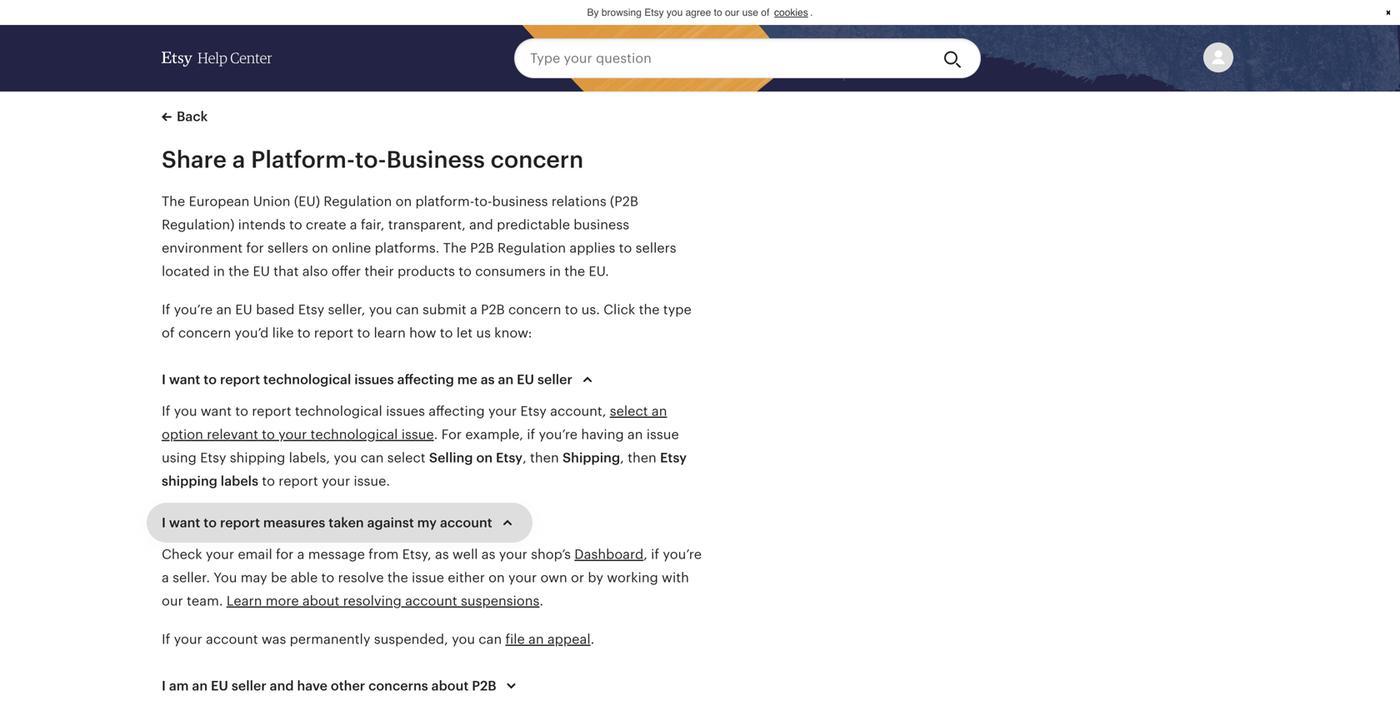 Task type: vqa. For each thing, say whether or not it's contained in the screenshot.
or if you received an email from Etsy saying that your order is still processing, it means that Etsy is reviewing the transaction.
no



Task type: describe. For each thing, give the bounding box(es) containing it.
want for i want to report technological issues affecting me as an eu seller
[[169, 373, 200, 388]]

select inside . for example, if you're having an issue using etsy shipping labels, you can select
[[387, 451, 426, 466]]

agree
[[686, 7, 711, 18]]

platform-
[[415, 194, 474, 209]]

seller inside i am an eu seller and have other concerns about p2b dropdown button
[[232, 679, 267, 694]]

your down labels,
[[322, 474, 350, 489]]

of inside the if you're an eu based etsy seller, you can submit a p2b concern to us. click the type of concern you'd like to report to learn how to let us know:
[[162, 326, 175, 341]]

you're inside the if you're an eu based etsy seller, you can submit a p2b concern to us. click the type of concern you'd like to report to learn how to let us know:
[[174, 303, 213, 318]]

learn
[[374, 326, 406, 341]]

help center link
[[162, 35, 272, 82]]

you left file in the left of the page
[[452, 633, 475, 648]]

a inside the if you're an eu based etsy seller, you can submit a p2b concern to us. click the type of concern you'd like to report to learn how to let us know:
[[470, 303, 477, 318]]

i want to report measures taken against my account
[[162, 516, 492, 531]]

message
[[308, 548, 365, 563]]

your up example,
[[488, 404, 517, 419]]

more
[[266, 594, 299, 609]]

intends
[[238, 218, 286, 233]]

the inside , if you're a seller. you may be able to resolve the issue either on your own or by working with our team.
[[387, 571, 408, 586]]

products
[[398, 264, 455, 279]]

if your account was permanently suspended, you can file an appeal .
[[162, 633, 595, 648]]

as for me
[[481, 373, 495, 388]]

how
[[409, 326, 436, 341]]

if inside . for example, if you're having an issue using etsy shipping labels, you can select
[[527, 428, 535, 443]]

a up able in the left of the page
[[297, 548, 305, 563]]

suspended,
[[374, 633, 448, 648]]

seller inside i want to report technological issues affecting me as an eu seller dropdown button
[[538, 373, 572, 388]]

p2b inside the european union (eu) regulation on platform-to-business relations (p2b regulation) intends to create a fair, transparent, and predictable business environment for sellers on online platforms. the p2b regulation applies to sellers located in the eu that also offer their products to consumers in the eu.
[[470, 241, 494, 256]]

own
[[540, 571, 567, 586]]

report up 'relevant'
[[252, 404, 291, 419]]

relations
[[551, 194, 606, 209]]

an right am
[[192, 679, 208, 694]]

issue.
[[354, 474, 390, 489]]

select an option relevant to your technological issue link
[[162, 404, 667, 443]]

permanently
[[290, 633, 370, 648]]

i want to report technological issues affecting me as an eu seller
[[162, 373, 572, 388]]

etsy left account,
[[520, 404, 547, 419]]

etsy inside the if you're an eu based etsy seller, you can submit a p2b concern to us. click the type of concern you'd like to report to learn how to let us know:
[[298, 303, 324, 318]]

issue inside , if you're a seller. you may be able to resolve the issue either on your own or by working with our team.
[[412, 571, 444, 586]]

us
[[476, 326, 491, 341]]

issues inside i want to report technological issues affecting me as an eu seller dropdown button
[[354, 373, 394, 388]]

offer
[[332, 264, 361, 279]]

0 vertical spatial the
[[162, 194, 185, 209]]

resolve
[[338, 571, 384, 586]]

account,
[[550, 404, 606, 419]]

and inside dropdown button
[[270, 679, 294, 694]]

p2b inside dropdown button
[[472, 679, 496, 694]]

if inside , if you're a seller. you may be able to resolve the issue either on your own or by working with our team.
[[651, 548, 659, 563]]

european
[[189, 194, 250, 209]]

if you want to report technological issues affecting your etsy account,
[[162, 404, 610, 419]]

you're inside , if you're a seller. you may be able to resolve the issue either on your own or by working with our team.
[[663, 548, 702, 563]]

be
[[271, 571, 287, 586]]

let
[[456, 326, 473, 341]]

for inside the european union (eu) regulation on platform-to-business relations (p2b regulation) intends to create a fair, transparent, and predictable business environment for sellers on online platforms. the p2b regulation applies to sellers located in the eu that also offer their products to consumers in the eu.
[[246, 241, 264, 256]]

on up the also
[[312, 241, 328, 256]]

0 vertical spatial about
[[302, 594, 339, 609]]

as right the well
[[482, 548, 495, 563]]

file an appeal link
[[505, 633, 591, 648]]

learn
[[226, 594, 262, 609]]

back
[[177, 109, 208, 124]]

eu inside the european union (eu) regulation on platform-to-business relations (p2b regulation) intends to create a fair, transparent, and predictable business environment for sellers on online platforms. the p2b regulation applies to sellers located in the eu that also offer their products to consumers in the eu.
[[253, 264, 270, 279]]

regulation)
[[162, 218, 235, 233]]

2 in from the left
[[549, 264, 561, 279]]

having
[[581, 428, 624, 443]]

a inside the european union (eu) regulation on platform-to-business relations (p2b regulation) intends to create a fair, transparent, and predictable business environment for sellers on online platforms. the p2b regulation applies to sellers located in the eu that also offer their products to consumers in the eu.
[[350, 218, 357, 233]]

. down own
[[540, 594, 543, 609]]

eu right am
[[211, 679, 228, 694]]

0 vertical spatial business
[[492, 194, 548, 209]]

. inside cookie consent 'dialog'
[[810, 7, 813, 18]]

our inside cookie consent 'dialog'
[[725, 7, 740, 18]]

an right me
[[498, 373, 514, 388]]

create
[[306, 218, 346, 233]]

have
[[297, 679, 328, 694]]

union
[[253, 194, 290, 209]]

you up option
[[174, 404, 197, 419]]

i am an eu seller and have other concerns about p2b
[[162, 679, 496, 694]]

1 vertical spatial want
[[201, 404, 232, 419]]

business
[[386, 147, 485, 173]]

1 horizontal spatial for
[[276, 548, 294, 563]]

a inside , if you're a seller. you may be able to resolve the issue either on your own or by working with our team.
[[162, 571, 169, 586]]

2 sellers from the left
[[636, 241, 676, 256]]

you
[[214, 571, 237, 586]]

that
[[273, 264, 299, 279]]

1 vertical spatial technological
[[295, 404, 382, 419]]

either
[[448, 571, 485, 586]]

center
[[230, 50, 272, 66]]

cookies link
[[772, 5, 810, 20]]

or
[[571, 571, 584, 586]]

can inside the if you're an eu based etsy seller, you can submit a p2b concern to us. click the type of concern you'd like to report to learn how to let us know:
[[396, 303, 419, 318]]

browsing
[[602, 7, 642, 18]]

i want to report measures taken against my account button
[[147, 503, 532, 543]]

issue for an
[[647, 428, 679, 443]]

may
[[241, 571, 267, 586]]

well
[[452, 548, 478, 563]]

, inside , if you're a seller. you may be able to resolve the issue either on your own or by working with our team.
[[644, 548, 648, 563]]

i am an eu seller and have other concerns about p2b button
[[147, 667, 536, 706]]

want for i want to report measures taken against my account
[[169, 516, 200, 531]]

dashboard
[[574, 548, 644, 563]]

labels,
[[289, 451, 330, 466]]

seller.
[[173, 571, 210, 586]]

0 horizontal spatial to-
[[355, 147, 386, 173]]

. inside . for example, if you're having an issue using etsy shipping labels, you can select
[[434, 428, 438, 443]]

report up email
[[220, 516, 260, 531]]

you inside . for example, if you're having an issue using etsy shipping labels, you can select
[[334, 451, 357, 466]]

to report your issue.
[[258, 474, 390, 489]]

email
[[238, 548, 272, 563]]

by browsing etsy you agree to our use of cookies .
[[587, 7, 813, 18]]

like
[[272, 326, 294, 341]]

suspensions
[[461, 594, 540, 609]]

3 if from the top
[[162, 633, 170, 648]]

shipping inside etsy shipping labels
[[162, 474, 217, 489]]

an right file in the left of the page
[[528, 633, 544, 648]]

platforms.
[[375, 241, 440, 256]]

other
[[331, 679, 365, 694]]

to inside , if you're a seller. you may be able to resolve the issue either on your own or by working with our team.
[[321, 571, 334, 586]]

i for i am an eu seller and have other concerns about p2b
[[162, 679, 166, 694]]

1 sellers from the left
[[268, 241, 308, 256]]

appeal
[[547, 633, 591, 648]]

by
[[587, 7, 599, 18]]

as for etsy,
[[435, 548, 449, 563]]

click
[[604, 303, 635, 318]]

report down you'd
[[220, 373, 260, 388]]

eu inside the if you're an eu based etsy seller, you can submit a p2b concern to us. click the type of concern you'd like to report to learn how to let us know:
[[235, 303, 252, 318]]

able
[[291, 571, 318, 586]]

the european union (eu) regulation on platform-to-business relations (p2b regulation) intends to create a fair, transparent, and predictable business environment for sellers on online platforms. the p2b regulation applies to sellers located in the eu that also offer their products to consumers in the eu.
[[162, 194, 676, 279]]

learn more about resolving account suspensions link
[[226, 594, 540, 609]]

your inside , if you're a seller. you may be able to resolve the issue either on your own or by working with our team.
[[508, 571, 537, 586]]

report inside the if you're an eu based etsy seller, you can submit a p2b concern to us. click the type of concern you'd like to report to learn how to let us know:
[[314, 326, 354, 341]]

i want to report technological issues affecting me as an eu seller button
[[147, 360, 613, 400]]

(eu)
[[294, 194, 320, 209]]

etsy down example,
[[496, 451, 523, 466]]

check your email for a message from etsy, as well as your shop's dashboard
[[162, 548, 644, 563]]

about inside dropdown button
[[431, 679, 469, 694]]

help center
[[198, 50, 272, 66]]

taken
[[329, 516, 364, 531]]

also
[[302, 264, 328, 279]]

1 vertical spatial account
[[405, 594, 457, 609]]

to inside cookie consent 'dialog'
[[714, 7, 722, 18]]

labels
[[221, 474, 258, 489]]

if for if you want to report technological issues affecting your etsy account,
[[162, 404, 170, 419]]

shipping inside . for example, if you're having an issue using etsy shipping labels, you can select
[[230, 451, 285, 466]]

based
[[256, 303, 295, 318]]



Task type: locate. For each thing, give the bounding box(es) containing it.
issue inside select an option relevant to your technological issue
[[401, 428, 434, 443]]

can up the how
[[396, 303, 419, 318]]

select down select an option relevant to your technological issue link
[[387, 451, 426, 466]]

0 horizontal spatial sellers
[[268, 241, 308, 256]]

1 vertical spatial business
[[574, 218, 629, 233]]

in left eu.
[[549, 264, 561, 279]]

regulation
[[324, 194, 392, 209], [498, 241, 566, 256]]

1 horizontal spatial sellers
[[636, 241, 676, 256]]

2 if from the top
[[162, 404, 170, 419]]

1 vertical spatial can
[[361, 451, 384, 466]]

2 vertical spatial you're
[[663, 548, 702, 563]]

an inside the if you're an eu based etsy seller, you can submit a p2b concern to us. click the type of concern you'd like to report to learn how to let us know:
[[216, 303, 232, 318]]

check
[[162, 548, 202, 563]]

1 horizontal spatial and
[[469, 218, 493, 233]]

to- inside the european union (eu) regulation on platform-to-business relations (p2b regulation) intends to create a fair, transparent, and predictable business environment for sellers on online platforms. the p2b regulation applies to sellers located in the eu that also offer their products to consumers in the eu.
[[474, 194, 492, 209]]

0 horizontal spatial in
[[213, 264, 225, 279]]

am
[[169, 679, 189, 694]]

etsy,
[[402, 548, 432, 563]]

issues up if you want to report technological issues affecting your etsy account,
[[354, 373, 394, 388]]

1 vertical spatial seller
[[232, 679, 267, 694]]

1 then from the left
[[530, 451, 559, 466]]

issue down etsy,
[[412, 571, 444, 586]]

an
[[216, 303, 232, 318], [498, 373, 514, 388], [652, 404, 667, 419], [627, 428, 643, 443], [528, 633, 544, 648], [192, 679, 208, 694]]

technological inside dropdown button
[[263, 373, 351, 388]]

(p2b
[[610, 194, 638, 209]]

concern up relations
[[491, 147, 584, 173]]

etsy inside etsy shipping labels
[[660, 451, 687, 466]]

0 horizontal spatial about
[[302, 594, 339, 609]]

learn more about resolving account suspensions .
[[226, 594, 543, 609]]

you'd
[[235, 326, 269, 341]]

0 vertical spatial regulation
[[324, 194, 392, 209]]

0 vertical spatial account
[[440, 516, 492, 531]]

if inside the if you're an eu based etsy seller, you can submit a p2b concern to us. click the type of concern you'd like to report to learn how to let us know:
[[162, 303, 170, 318]]

me
[[457, 373, 477, 388]]

your left own
[[508, 571, 537, 586]]

1 vertical spatial regulation
[[498, 241, 566, 256]]

1 horizontal spatial our
[[725, 7, 740, 18]]

then right shipping
[[628, 451, 657, 466]]

1 vertical spatial the
[[443, 241, 467, 256]]

can left file in the left of the page
[[479, 633, 502, 648]]

0 vertical spatial for
[[246, 241, 264, 256]]

about right concerns on the bottom of the page
[[431, 679, 469, 694]]

1 horizontal spatial the
[[443, 241, 467, 256]]

share
[[162, 147, 227, 173]]

0 horizontal spatial if
[[527, 428, 535, 443]]

0 vertical spatial of
[[761, 7, 770, 18]]

i up option
[[162, 373, 166, 388]]

if
[[162, 303, 170, 318], [162, 404, 170, 419], [162, 633, 170, 648]]

a right share
[[232, 147, 245, 173]]

select inside select an option relevant to your technological issue
[[610, 404, 648, 419]]

submit
[[423, 303, 467, 318]]

was
[[262, 633, 286, 648]]

back link
[[162, 107, 208, 127]]

0 horizontal spatial for
[[246, 241, 264, 256]]

,
[[523, 451, 527, 466], [620, 451, 624, 466], [644, 548, 648, 563]]

1 horizontal spatial then
[[628, 451, 657, 466]]

of down 'located'
[[162, 326, 175, 341]]

can up issue.
[[361, 451, 384, 466]]

the down environment
[[229, 264, 249, 279]]

as
[[481, 373, 495, 388], [435, 548, 449, 563], [482, 548, 495, 563]]

1 vertical spatial shipping
[[162, 474, 217, 489]]

example,
[[465, 428, 523, 443]]

1 vertical spatial of
[[162, 326, 175, 341]]

1 horizontal spatial seller
[[538, 373, 572, 388]]

business up "predictable"
[[492, 194, 548, 209]]

want up 'relevant'
[[201, 404, 232, 419]]

select up having
[[610, 404, 648, 419]]

etsy
[[644, 7, 664, 18], [298, 303, 324, 318], [520, 404, 547, 419], [200, 451, 226, 466], [496, 451, 523, 466], [660, 451, 687, 466]]

concern left you'd
[[178, 326, 231, 341]]

select an option relevant to your technological issue
[[162, 404, 667, 443]]

0 vertical spatial i
[[162, 373, 166, 388]]

and
[[469, 218, 493, 233], [270, 679, 294, 694]]

0 horizontal spatial ,
[[523, 451, 527, 466]]

then left shipping
[[530, 451, 559, 466]]

0 horizontal spatial our
[[162, 594, 183, 609]]

eu down the know:
[[517, 373, 534, 388]]

2 vertical spatial i
[[162, 679, 166, 694]]

account up the well
[[440, 516, 492, 531]]

report down labels,
[[279, 474, 318, 489]]

2 vertical spatial want
[[169, 516, 200, 531]]

as right me
[[481, 373, 495, 388]]

on up "transparent,"
[[396, 194, 412, 209]]

account down either
[[405, 594, 457, 609]]

and inside the european union (eu) regulation on platform-to-business relations (p2b regulation) intends to create a fair, transparent, and predictable business environment for sellers on online platforms. the p2b regulation applies to sellers located in the eu that also offer their products to consumers in the eu.
[[469, 218, 493, 233]]

our inside , if you're a seller. you may be able to resolve the issue either on your own or by working with our team.
[[162, 594, 183, 609]]

, if you're a seller. you may be able to resolve the issue either on your own or by working with our team.
[[162, 548, 702, 609]]

you're down 'located'
[[174, 303, 213, 318]]

you left agree
[[667, 7, 683, 18]]

know:
[[494, 326, 532, 341]]

resolving
[[343, 594, 402, 609]]

0 horizontal spatial seller
[[232, 679, 267, 694]]

relevant
[[207, 428, 258, 443]]

transparent,
[[388, 218, 466, 233]]

on inside , if you're a seller. you may be able to resolve the issue either on your own or by working with our team.
[[489, 571, 505, 586]]

if you're an eu based etsy seller, you can submit a p2b concern to us. click the type of concern you'd like to report to learn how to let us know:
[[162, 303, 692, 341]]

0 horizontal spatial then
[[530, 451, 559, 466]]

2 vertical spatial technological
[[310, 428, 398, 443]]

of inside cookie consent 'dialog'
[[761, 7, 770, 18]]

issues
[[354, 373, 394, 388], [386, 404, 425, 419]]

consumers
[[475, 264, 546, 279]]

1 i from the top
[[162, 373, 166, 388]]

1 vertical spatial p2b
[[481, 303, 505, 318]]

1 horizontal spatial to-
[[474, 194, 492, 209]]

1 if from the top
[[162, 303, 170, 318]]

technological inside select an option relevant to your technological issue
[[310, 428, 398, 443]]

regulation up the fair,
[[324, 194, 392, 209]]

a
[[232, 147, 245, 173], [350, 218, 357, 233], [470, 303, 477, 318], [297, 548, 305, 563], [162, 571, 169, 586]]

against
[[367, 516, 414, 531]]

dashboard link
[[574, 548, 644, 563]]

etsy down 'relevant'
[[200, 451, 226, 466]]

business
[[492, 194, 548, 209], [574, 218, 629, 233]]

0 vertical spatial p2b
[[470, 241, 494, 256]]

0 horizontal spatial business
[[492, 194, 548, 209]]

2 horizontal spatial you're
[[663, 548, 702, 563]]

. right cookies
[[810, 7, 813, 18]]

you up to report your issue.
[[334, 451, 357, 466]]

etsy inside cookie consent 'dialog'
[[644, 7, 664, 18]]

share a platform-to-business concern
[[162, 147, 584, 173]]

etsy inside . for example, if you're having an issue using etsy shipping labels, you can select
[[200, 451, 226, 466]]

0 vertical spatial if
[[162, 303, 170, 318]]

you're up selling on etsy , then shipping , then
[[539, 428, 578, 443]]

eu.
[[589, 264, 609, 279]]

a up let
[[470, 303, 477, 318]]

2 vertical spatial p2b
[[472, 679, 496, 694]]

1 vertical spatial to-
[[474, 194, 492, 209]]

0 horizontal spatial select
[[387, 451, 426, 466]]

my
[[417, 516, 437, 531]]

0 vertical spatial concern
[[491, 147, 584, 173]]

0 vertical spatial can
[[396, 303, 419, 318]]

, down example,
[[523, 451, 527, 466]]

i for i want to report technological issues affecting me as an eu seller
[[162, 373, 166, 388]]

the left 'type'
[[639, 303, 660, 318]]

seller up account,
[[538, 373, 572, 388]]

an inside select an option relevant to your technological issue
[[652, 404, 667, 419]]

online
[[332, 241, 371, 256]]

as inside i want to report technological issues affecting me as an eu seller dropdown button
[[481, 373, 495, 388]]

sellers up that
[[268, 241, 308, 256]]

issues up . for example, if you're having an issue using etsy shipping labels, you can select
[[386, 404, 425, 419]]

want up check
[[169, 516, 200, 531]]

eu up you'd
[[235, 303, 252, 318]]

0 horizontal spatial of
[[162, 326, 175, 341]]

an right account,
[[652, 404, 667, 419]]

about
[[302, 594, 339, 609], [431, 679, 469, 694]]

for
[[441, 428, 462, 443]]

0 vertical spatial our
[[725, 7, 740, 18]]

2 i from the top
[[162, 516, 166, 531]]

etsy right browsing
[[644, 7, 664, 18]]

i left am
[[162, 679, 166, 694]]

0 horizontal spatial regulation
[[324, 194, 392, 209]]

1 vertical spatial our
[[162, 594, 183, 609]]

technological
[[263, 373, 351, 388], [295, 404, 382, 419], [310, 428, 398, 443]]

etsy right shipping
[[660, 451, 687, 466]]

can
[[396, 303, 419, 318], [361, 451, 384, 466], [479, 633, 502, 648]]

1 vertical spatial if
[[651, 548, 659, 563]]

cookies
[[774, 7, 808, 18]]

issue for technological
[[401, 428, 434, 443]]

1 horizontal spatial shipping
[[230, 451, 285, 466]]

1 vertical spatial about
[[431, 679, 469, 694]]

their
[[364, 264, 394, 279]]

i
[[162, 373, 166, 388], [162, 516, 166, 531], [162, 679, 166, 694]]

of right 'use'
[[761, 7, 770, 18]]

1 horizontal spatial select
[[610, 404, 648, 419]]

report
[[314, 326, 354, 341], [220, 373, 260, 388], [252, 404, 291, 419], [279, 474, 318, 489], [220, 516, 260, 531]]

etsy shipping labels
[[162, 451, 687, 489]]

using
[[162, 451, 197, 466]]

shipping down using
[[162, 474, 217, 489]]

the
[[162, 194, 185, 209], [443, 241, 467, 256]]

i up check
[[162, 516, 166, 531]]

3 i from the top
[[162, 679, 166, 694]]

technological down if you want to report technological issues affecting your etsy account,
[[310, 428, 398, 443]]

selling on etsy , then shipping , then
[[429, 451, 660, 466]]

1 horizontal spatial ,
[[620, 451, 624, 466]]

etsy left seller,
[[298, 303, 324, 318]]

0 horizontal spatial shipping
[[162, 474, 217, 489]]

and left have
[[270, 679, 294, 694]]

1 vertical spatial concern
[[508, 303, 561, 318]]

1 horizontal spatial you're
[[539, 428, 578, 443]]

as left the well
[[435, 548, 449, 563]]

1 vertical spatial issues
[[386, 404, 425, 419]]

technological down like
[[263, 373, 351, 388]]

sellers
[[268, 241, 308, 256], [636, 241, 676, 256]]

1 vertical spatial affecting
[[429, 404, 485, 419]]

if up option
[[162, 404, 170, 419]]

2 vertical spatial concern
[[178, 326, 231, 341]]

for up the be
[[276, 548, 294, 563]]

1 vertical spatial and
[[270, 679, 294, 694]]

1 horizontal spatial if
[[651, 548, 659, 563]]

, down having
[[620, 451, 624, 466]]

. down by
[[591, 633, 595, 648]]

to inside select an option relevant to your technological issue
[[262, 428, 275, 443]]

0 horizontal spatial can
[[361, 451, 384, 466]]

report down seller,
[[314, 326, 354, 341]]

0 vertical spatial select
[[610, 404, 648, 419]]

want up option
[[169, 373, 200, 388]]

1 in from the left
[[213, 264, 225, 279]]

2 vertical spatial if
[[162, 633, 170, 648]]

1 vertical spatial select
[[387, 451, 426, 466]]

1 horizontal spatial business
[[574, 218, 629, 233]]

Type your question search field
[[514, 38, 930, 78]]

from
[[368, 548, 399, 563]]

your up you at the bottom left
[[206, 548, 234, 563]]

p2b
[[470, 241, 494, 256], [481, 303, 505, 318], [472, 679, 496, 694]]

can inside . for example, if you're having an issue using etsy shipping labels, you can select
[[361, 451, 384, 466]]

use
[[742, 7, 758, 18]]

on up suspensions
[[489, 571, 505, 586]]

account down learn
[[206, 633, 258, 648]]

the inside the if you're an eu based etsy seller, you can submit a p2b concern to us. click the type of concern you'd like to report to learn how to let us know:
[[639, 303, 660, 318]]

for down intends
[[246, 241, 264, 256]]

affecting
[[397, 373, 454, 388], [429, 404, 485, 419]]

0 vertical spatial to-
[[355, 147, 386, 173]]

you're inside . for example, if you're having an issue using etsy shipping labels, you can select
[[539, 428, 578, 443]]

0 horizontal spatial you're
[[174, 303, 213, 318]]

. for example, if you're having an issue using etsy shipping labels, you can select
[[162, 428, 679, 466]]

applies
[[570, 241, 615, 256]]

2 vertical spatial can
[[479, 633, 502, 648]]

i for i want to report measures taken against my account
[[162, 516, 166, 531]]

platform-
[[251, 147, 355, 173]]

eu left that
[[253, 264, 270, 279]]

shipping
[[563, 451, 620, 466]]

p2b inside the if you're an eu based etsy seller, you can submit a p2b concern to us. click the type of concern you'd like to report to learn how to let us know:
[[481, 303, 505, 318]]

1 vertical spatial for
[[276, 548, 294, 563]]

fair,
[[361, 218, 385, 233]]

if up am
[[162, 633, 170, 648]]

affecting up for
[[429, 404, 485, 419]]

cookie consent dialog
[[0, 0, 1400, 25]]

account inside i want to report measures taken against my account dropdown button
[[440, 516, 492, 531]]

if up selling on etsy , then shipping , then
[[527, 428, 535, 443]]

0 vertical spatial affecting
[[397, 373, 454, 388]]

shop's
[[531, 548, 571, 563]]

option
[[162, 428, 203, 443]]

issue
[[401, 428, 434, 443], [647, 428, 679, 443], [412, 571, 444, 586]]

to- down business at the top of page
[[474, 194, 492, 209]]

shipping
[[230, 451, 285, 466], [162, 474, 217, 489]]

concerns
[[368, 679, 428, 694]]

1 vertical spatial i
[[162, 516, 166, 531]]

1 horizontal spatial about
[[431, 679, 469, 694]]

0 vertical spatial issues
[[354, 373, 394, 388]]

2 horizontal spatial can
[[479, 633, 502, 648]]

0 vertical spatial and
[[469, 218, 493, 233]]

sellers down (p2b
[[636, 241, 676, 256]]

to
[[714, 7, 722, 18], [289, 218, 302, 233], [619, 241, 632, 256], [459, 264, 472, 279], [565, 303, 578, 318], [297, 326, 310, 341], [357, 326, 370, 341], [440, 326, 453, 341], [204, 373, 217, 388], [235, 404, 248, 419], [262, 428, 275, 443], [262, 474, 275, 489], [204, 516, 217, 531], [321, 571, 334, 586]]

0 vertical spatial seller
[[538, 373, 572, 388]]

affecting inside dropdown button
[[397, 373, 454, 388]]

None search field
[[514, 38, 981, 78]]

environment
[[162, 241, 243, 256]]

2 then from the left
[[628, 451, 657, 466]]

0 vertical spatial want
[[169, 373, 200, 388]]

1 horizontal spatial regulation
[[498, 241, 566, 256]]

to- up the fair,
[[355, 147, 386, 173]]

if for if you're an eu based etsy seller, you can submit a p2b concern to us. click the type of concern you'd like to report to learn how to let us know:
[[162, 303, 170, 318]]

and down platform-
[[469, 218, 493, 233]]

an inside . for example, if you're having an issue using etsy shipping labels, you can select
[[627, 428, 643, 443]]

etsy image
[[162, 52, 193, 67]]

a left seller.
[[162, 571, 169, 586]]

2 horizontal spatial ,
[[644, 548, 648, 563]]

of
[[761, 7, 770, 18], [162, 326, 175, 341]]

1 horizontal spatial of
[[761, 7, 770, 18]]

working
[[607, 571, 658, 586]]

0 vertical spatial you're
[[174, 303, 213, 318]]

you inside cookie consent 'dialog'
[[667, 7, 683, 18]]

a left the fair,
[[350, 218, 357, 233]]

type
[[663, 303, 692, 318]]

0 vertical spatial technological
[[263, 373, 351, 388]]

shipping up labels
[[230, 451, 285, 466]]

1 vertical spatial if
[[162, 404, 170, 419]]

2 vertical spatial account
[[206, 633, 258, 648]]

1 horizontal spatial in
[[549, 264, 561, 279]]

you up learn at the left top of page
[[369, 303, 392, 318]]

you inside the if you're an eu based etsy seller, you can submit a p2b concern to us. click the type of concern you'd like to report to learn how to let us know:
[[369, 303, 392, 318]]

0 vertical spatial shipping
[[230, 451, 285, 466]]

help
[[198, 50, 227, 66]]

if up working
[[651, 548, 659, 563]]

team.
[[187, 594, 223, 609]]

0 horizontal spatial the
[[162, 194, 185, 209]]

your down team.
[[174, 633, 202, 648]]

issue inside . for example, if you're having an issue using etsy shipping labels, you can select
[[647, 428, 679, 443]]

an right having
[[627, 428, 643, 443]]

0 horizontal spatial and
[[270, 679, 294, 694]]

1 horizontal spatial can
[[396, 303, 419, 318]]

our left 'use'
[[725, 7, 740, 18]]

seller,
[[328, 303, 365, 318]]

with
[[662, 571, 689, 586]]

concern up the know:
[[508, 303, 561, 318]]

1 vertical spatial you're
[[539, 428, 578, 443]]

you're up with
[[663, 548, 702, 563]]

our down seller.
[[162, 594, 183, 609]]

on down example,
[[476, 451, 493, 466]]

about down able in the left of the page
[[302, 594, 339, 609]]

your left shop's on the bottom
[[499, 548, 527, 563]]

, up working
[[644, 548, 648, 563]]

selling
[[429, 451, 473, 466]]

0 vertical spatial if
[[527, 428, 535, 443]]

the left eu.
[[564, 264, 585, 279]]

your inside select an option relevant to your technological issue
[[278, 428, 307, 443]]



